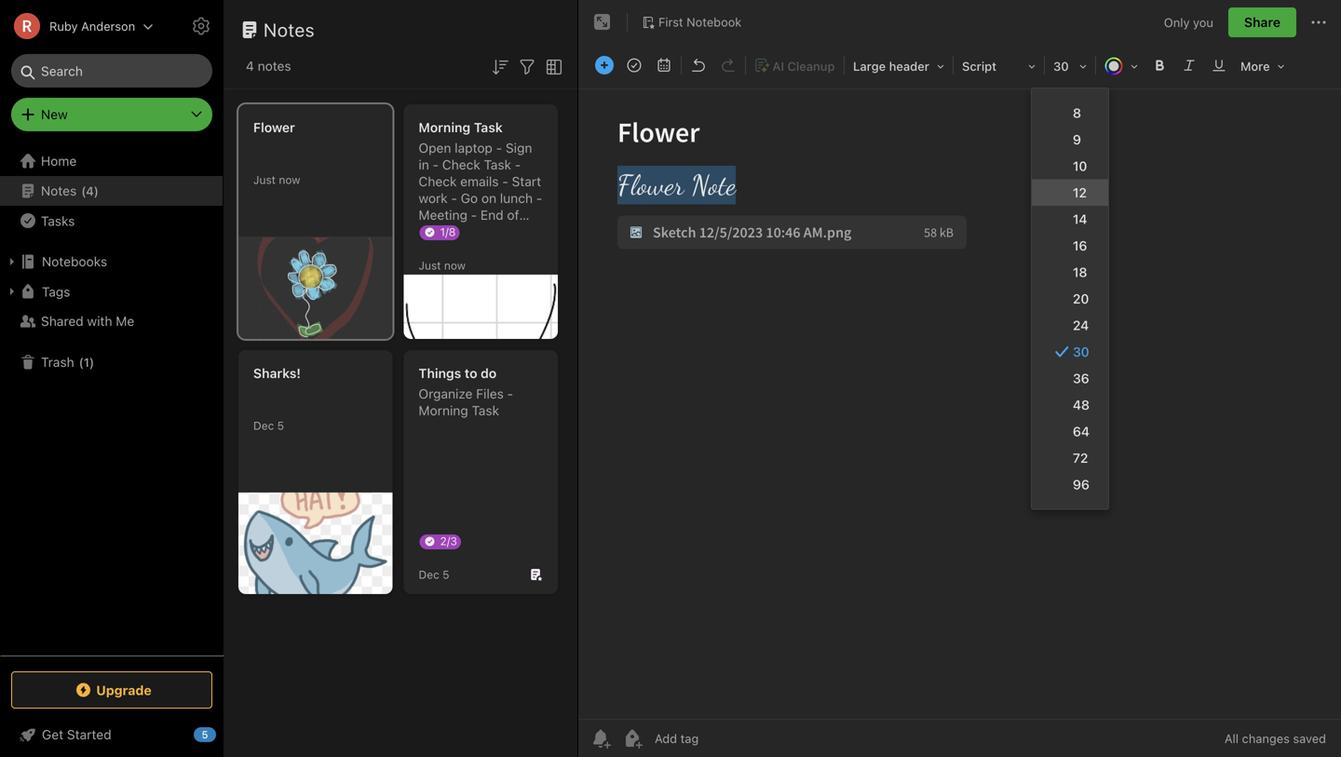 Task type: describe. For each thing, give the bounding box(es) containing it.
you
[[1193, 15, 1213, 29]]

task image
[[621, 52, 647, 78]]

18 link
[[1032, 259, 1108, 285]]

expand notebooks image
[[5, 254, 20, 269]]

10 link
[[1032, 153, 1108, 179]]

96 link
[[1032, 471, 1108, 498]]

all
[[1225, 732, 1239, 746]]

thumbnail image for morning task open laptop - sign in - check task - check emails - start work - go on lunch - meeting - end of day
[[238, 237, 393, 339]]

Heading level field
[[847, 52, 951, 79]]

on
[[481, 190, 496, 206]]

Search text field
[[24, 54, 199, 88]]

upgrade
[[96, 682, 152, 698]]

8
[[1073, 105, 1081, 121]]

open
[[419, 140, 451, 156]]

1 horizontal spatial 4
[[246, 58, 254, 74]]

bold image
[[1147, 52, 1173, 78]]

5 inside 'help and learning task checklist' field
[[202, 729, 208, 741]]

shared with me link
[[0, 306, 223, 336]]

large header
[[853, 59, 929, 73]]

ruby anderson
[[49, 19, 135, 33]]

18
[[1073, 265, 1087, 280]]

settings image
[[190, 15, 212, 37]]

thumbnail image for things to do organize files - morning task
[[238, 493, 393, 594]]

72
[[1073, 450, 1088, 466]]

calendar event image
[[651, 52, 677, 78]]

- down go
[[471, 207, 477, 223]]

flower
[[253, 120, 295, 135]]

get started
[[42, 727, 111, 742]]

12
[[1073, 185, 1087, 200]]

1 vertical spatial task
[[484, 157, 511, 172]]

only
[[1164, 15, 1190, 29]]

notebook
[[687, 15, 742, 29]]

anderson
[[81, 19, 135, 33]]

View options field
[[538, 54, 565, 78]]

do
[[481, 366, 497, 381]]

more
[[1241, 59, 1270, 73]]

undo image
[[685, 52, 712, 78]]

in
[[419, 157, 429, 172]]

48
[[1073, 397, 1090, 413]]

expand tags image
[[5, 284, 20, 299]]

1 horizontal spatial now
[[444, 259, 466, 272]]

1/8
[[440, 225, 456, 238]]

14 link
[[1032, 206, 1108, 232]]

shared with me
[[41, 313, 134, 329]]

1 vertical spatial just now
[[419, 259, 466, 272]]

30 inside font size field
[[1053, 59, 1069, 73]]

Sort options field
[[489, 54, 511, 78]]

( for trash
[[79, 355, 84, 369]]

- inside things to do organize files - morning task
[[507, 386, 513, 401]]

only you
[[1164, 15, 1213, 29]]

64 link
[[1032, 418, 1108, 445]]

8 9 10
[[1073, 105, 1087, 174]]

add a reminder image
[[590, 727, 612, 750]]

morning inside things to do organize files - morning task
[[419, 403, 468, 418]]

64
[[1073, 424, 1090, 439]]

1 vertical spatial check
[[419, 174, 457, 189]]

morning task open laptop - sign in - check task - check emails - start work - go on lunch - meeting - end of day
[[419, 120, 542, 239]]

( for notes
[[81, 184, 86, 198]]

30 link
[[1032, 339, 1108, 365]]

sharks!
[[253, 366, 301, 381]]

click to collapse image
[[217, 723, 231, 745]]

2/3
[[440, 535, 457, 548]]

- up lunch
[[502, 174, 508, 189]]

More field
[[1234, 52, 1291, 79]]

14
[[1073, 211, 1087, 227]]

- right in on the top of the page
[[433, 157, 439, 172]]

Font color field
[[1098, 52, 1145, 79]]

4 inside notes ( 4 )
[[86, 184, 94, 198]]

trash
[[41, 354, 74, 370]]

large
[[853, 59, 886, 73]]

Help and Learning task checklist field
[[0, 720, 224, 750]]

48 link
[[1032, 392, 1108, 418]]

tree containing home
[[0, 146, 224, 655]]

- down sign
[[515, 157, 521, 172]]

96
[[1073, 477, 1090, 492]]

10
[[1073, 158, 1087, 174]]

first notebook
[[658, 15, 742, 29]]

0 horizontal spatial now
[[279, 173, 300, 186]]

get
[[42, 727, 63, 742]]

upgrade button
[[11, 672, 212, 709]]

1 horizontal spatial dec 5
[[419, 568, 449, 581]]

share
[[1244, 14, 1281, 30]]

tasks
[[41, 213, 75, 228]]

16 link
[[1032, 232, 1108, 259]]

9 link
[[1032, 126, 1108, 153]]

More actions field
[[1308, 7, 1330, 37]]

notes for notes ( 4 )
[[41, 183, 77, 198]]

- left sign
[[496, 140, 502, 156]]

task inside things to do organize files - morning task
[[472, 403, 499, 418]]

0 vertical spatial just now
[[253, 173, 300, 186]]

0 vertical spatial check
[[442, 157, 480, 172]]

things
[[419, 366, 461, 381]]

trash ( 1 )
[[41, 354, 94, 370]]

meeting
[[419, 207, 467, 223]]

1 horizontal spatial just
[[419, 259, 441, 272]]

expand note image
[[591, 11, 614, 34]]

underline image
[[1206, 52, 1232, 78]]

of
[[507, 207, 519, 223]]

lunch
[[500, 190, 533, 206]]

24 link
[[1032, 312, 1108, 339]]



Task type: vqa. For each thing, say whether or not it's contained in the screenshot.
the 30 within the "Font Size" "field"
yes



Task type: locate. For each thing, give the bounding box(es) containing it.
add tag image
[[621, 727, 644, 750]]

12 link
[[1032, 179, 1108, 206]]

4 left notes
[[246, 58, 254, 74]]

organize
[[419, 386, 473, 401]]

new button
[[11, 98, 212, 131]]

0 horizontal spatial just
[[253, 173, 276, 186]]

1 morning from the top
[[419, 120, 471, 135]]

notebooks
[[42, 254, 107, 269]]

0 horizontal spatial 30
[[1053, 59, 1069, 73]]

end
[[481, 207, 504, 223]]

now
[[279, 173, 300, 186], [444, 259, 466, 272]]

Insert field
[[590, 52, 618, 78]]

1 vertical spatial now
[[444, 259, 466, 272]]

italic image
[[1176, 52, 1202, 78]]

20 link
[[1032, 285, 1108, 312]]

0 vertical spatial dec
[[253, 419, 274, 432]]

0 horizontal spatial just now
[[253, 173, 300, 186]]

go
[[461, 190, 478, 206]]

task down files
[[472, 403, 499, 418]]

things to do organize files - morning task
[[419, 366, 513, 418]]

) inside trash ( 1 )
[[89, 355, 94, 369]]

30
[[1053, 59, 1069, 73], [1073, 344, 1089, 360]]

now down 1/8
[[444, 259, 466, 272]]

notes
[[258, 58, 291, 74]]

0 vertical spatial dec 5
[[253, 419, 284, 432]]

- left go
[[451, 190, 457, 206]]

0 horizontal spatial dec 5
[[253, 419, 284, 432]]

now down flower
[[279, 173, 300, 186]]

just
[[253, 173, 276, 186], [419, 259, 441, 272]]

1 horizontal spatial 5
[[277, 419, 284, 432]]

notes
[[264, 19, 315, 41], [41, 183, 77, 198]]

( inside notes ( 4 )
[[81, 184, 86, 198]]

1 horizontal spatial dec
[[419, 568, 439, 581]]

check up the work
[[419, 174, 457, 189]]

tags button
[[0, 277, 223, 306]]

5 down sharks!
[[277, 419, 284, 432]]

more actions image
[[1308, 11, 1330, 34]]

1 horizontal spatial notes
[[264, 19, 315, 41]]

24
[[1073, 318, 1089, 333]]

8 link
[[1032, 100, 1108, 126]]

dec 5
[[253, 419, 284, 432], [419, 568, 449, 581]]

1 vertical spatial 4
[[86, 184, 94, 198]]

work
[[419, 190, 448, 206]]

start
[[512, 174, 541, 189]]

20
[[1073, 291, 1089, 306]]

files
[[476, 386, 504, 401]]

task
[[474, 120, 503, 135], [484, 157, 511, 172], [472, 403, 499, 418]]

notes down home
[[41, 183, 77, 198]]

check down laptop
[[442, 157, 480, 172]]

dropdown list menu
[[1032, 100, 1108, 498]]

0 vertical spatial 4
[[246, 58, 254, 74]]

- down start at the top left
[[536, 190, 542, 206]]

5
[[277, 419, 284, 432], [443, 568, 449, 581], [202, 729, 208, 741]]

( right trash
[[79, 355, 84, 369]]

0 horizontal spatial dec
[[253, 419, 274, 432]]

tags
[[42, 284, 70, 299]]

notebooks link
[[0, 247, 223, 277]]

Add filters field
[[516, 54, 538, 78]]

notes up notes
[[264, 19, 315, 41]]

morning down organize at the bottom left of page
[[419, 403, 468, 418]]

72 link
[[1032, 445, 1108, 471]]

just now down 1/8
[[419, 259, 466, 272]]

notes for notes
[[264, 19, 315, 41]]

thumbnail image
[[238, 237, 393, 339], [404, 275, 558, 339], [238, 493, 393, 594]]

30 up 36
[[1073, 344, 1089, 360]]

task up emails
[[484, 157, 511, 172]]

dec
[[253, 419, 274, 432], [419, 568, 439, 581]]

30 inside dropdown list menu
[[1073, 344, 1089, 360]]

to
[[465, 366, 477, 381]]

Note Editor text field
[[578, 89, 1341, 719]]

just now down flower
[[253, 173, 300, 186]]

0 vertical spatial just
[[253, 173, 276, 186]]

36 link
[[1032, 365, 1108, 392]]

started
[[67, 727, 111, 742]]

None search field
[[24, 54, 199, 88]]

0 vertical spatial notes
[[264, 19, 315, 41]]

header
[[889, 59, 929, 73]]

9
[[1073, 132, 1081, 147]]

shared
[[41, 313, 84, 329]]

( down home link
[[81, 184, 86, 198]]

check
[[442, 157, 480, 172], [419, 174, 457, 189]]

morning up open
[[419, 120, 471, 135]]

1 vertical spatial just
[[419, 259, 441, 272]]

) down home link
[[94, 184, 99, 198]]

laptop
[[455, 140, 493, 156]]

day
[[419, 224, 440, 239]]

0 horizontal spatial notes
[[41, 183, 77, 198]]

new
[[41, 107, 68, 122]]

first
[[658, 15, 683, 29]]

task up laptop
[[474, 120, 503, 135]]

add filters image
[[516, 56, 538, 78]]

0 vertical spatial morning
[[419, 120, 471, 135]]

16
[[1073, 238, 1087, 253]]

just now
[[253, 173, 300, 186], [419, 259, 466, 272]]

-
[[496, 140, 502, 156], [433, 157, 439, 172], [515, 157, 521, 172], [502, 174, 508, 189], [451, 190, 457, 206], [536, 190, 542, 206], [471, 207, 477, 223], [507, 386, 513, 401]]

share button
[[1228, 7, 1296, 37]]

)
[[94, 184, 99, 198], [89, 355, 94, 369]]

Font size field
[[1047, 52, 1093, 79]]

script
[[962, 59, 997, 73]]

0 vertical spatial (
[[81, 184, 86, 198]]

tree
[[0, 146, 224, 655]]

36
[[1073, 371, 1089, 386]]

dec 5 down sharks!
[[253, 419, 284, 432]]

4 notes
[[246, 58, 291, 74]]

1 vertical spatial morning
[[419, 403, 468, 418]]

2 vertical spatial 5
[[202, 729, 208, 741]]

2 horizontal spatial 5
[[443, 568, 449, 581]]

note window element
[[578, 0, 1341, 757]]

home link
[[0, 146, 224, 176]]

- right files
[[507, 386, 513, 401]]

0 horizontal spatial 4
[[86, 184, 94, 198]]

sign
[[506, 140, 532, 156]]

0 horizontal spatial 5
[[202, 729, 208, 741]]

Font family field
[[956, 52, 1042, 79]]

) for trash
[[89, 355, 94, 369]]

just down flower
[[253, 173, 276, 186]]

) for notes
[[94, 184, 99, 198]]

home
[[41, 153, 77, 169]]

4 down home link
[[86, 184, 94, 198]]

0 vertical spatial 30
[[1053, 59, 1069, 73]]

just down day in the left of the page
[[419, 259, 441, 272]]

dec 5 down 2/3
[[419, 568, 449, 581]]

1 horizontal spatial just now
[[419, 259, 466, 272]]

1 vertical spatial 30
[[1073, 344, 1089, 360]]

1 horizontal spatial 30
[[1073, 344, 1089, 360]]

1 vertical spatial 5
[[443, 568, 449, 581]]

morning
[[419, 120, 471, 135], [419, 403, 468, 418]]

1 vertical spatial dec 5
[[419, 568, 449, 581]]

0 vertical spatial 5
[[277, 419, 284, 432]]

notes ( 4 )
[[41, 183, 99, 198]]

tasks button
[[0, 206, 223, 236]]

saved
[[1293, 732, 1326, 746]]

1 vertical spatial )
[[89, 355, 94, 369]]

( inside trash ( 1 )
[[79, 355, 84, 369]]

all changes saved
[[1225, 732, 1326, 746]]

with
[[87, 313, 112, 329]]

1 vertical spatial notes
[[41, 183, 77, 198]]

Account field
[[0, 7, 154, 45]]

2 vertical spatial task
[[472, 403, 499, 418]]

1 vertical spatial dec
[[419, 568, 439, 581]]

12 menu item
[[1032, 179, 1108, 206]]

first notebook button
[[635, 9, 748, 35]]

morning inside morning task open laptop - sign in - check task - check emails - start work - go on lunch - meeting - end of day
[[419, 120, 471, 135]]

ruby
[[49, 19, 78, 33]]

2 morning from the top
[[419, 403, 468, 418]]

1 vertical spatial (
[[79, 355, 84, 369]]

Add tag field
[[653, 731, 793, 746]]

me
[[116, 313, 134, 329]]

changes
[[1242, 732, 1290, 746]]

(
[[81, 184, 86, 198], [79, 355, 84, 369]]

) inside notes ( 4 )
[[94, 184, 99, 198]]

0 vertical spatial )
[[94, 184, 99, 198]]

5 left click to collapse image
[[202, 729, 208, 741]]

5 down 2/3
[[443, 568, 449, 581]]

emails
[[460, 174, 499, 189]]

30 up 8 link
[[1053, 59, 1069, 73]]

) right trash
[[89, 355, 94, 369]]

0 vertical spatial now
[[279, 173, 300, 186]]

0 vertical spatial task
[[474, 120, 503, 135]]

1
[[84, 355, 89, 369]]



